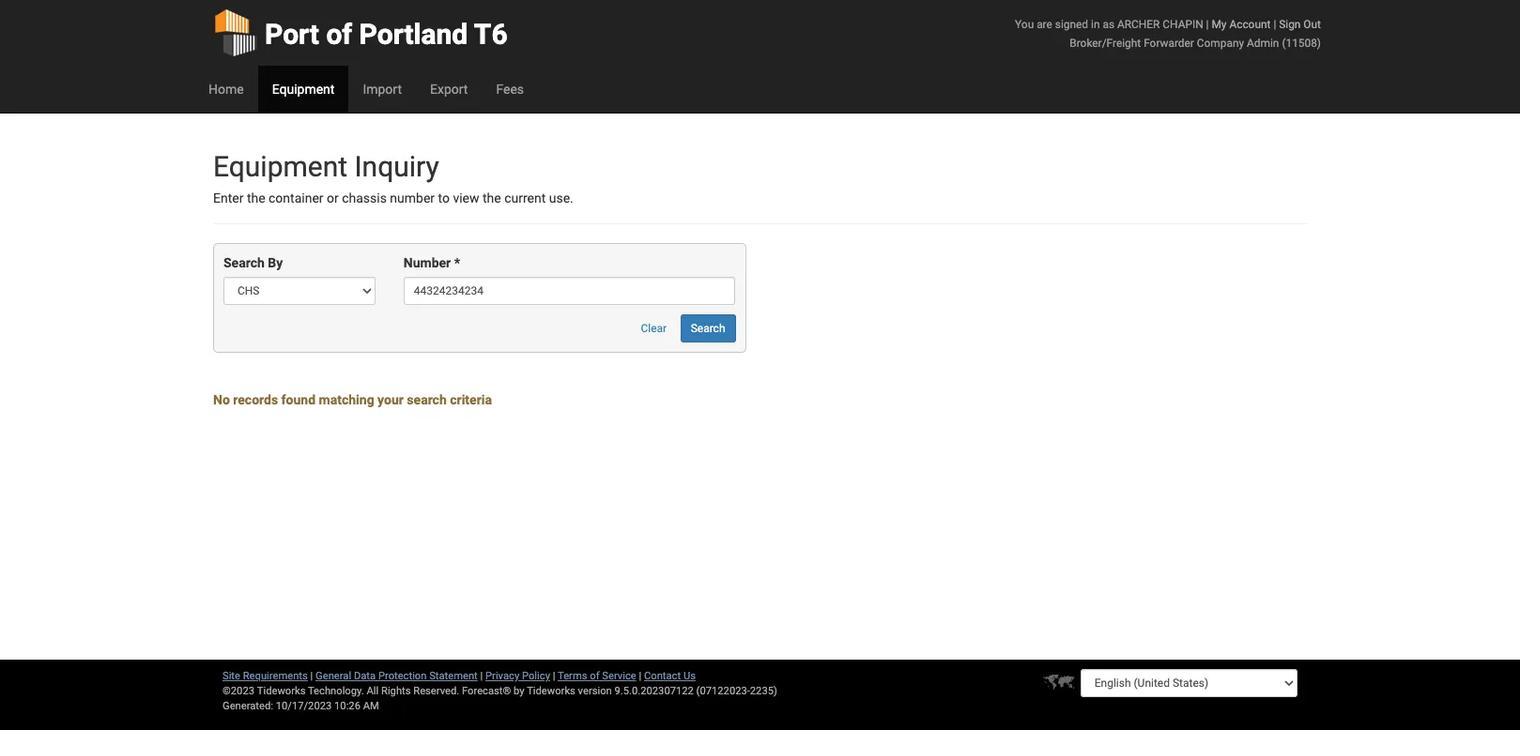 Task type: locate. For each thing, give the bounding box(es) containing it.
clear
[[641, 323, 667, 336]]

statement
[[429, 671, 478, 683]]

contact us link
[[644, 671, 696, 683]]

general
[[316, 671, 351, 683]]

site
[[223, 671, 240, 683]]

search for search by
[[224, 256, 265, 271]]

equipment up container
[[213, 150, 348, 183]]

equipment down port at the top of page
[[272, 82, 335, 97]]

number
[[390, 191, 435, 206]]

sign out link
[[1280, 18, 1322, 31]]

current
[[505, 191, 546, 206]]

technology.
[[308, 686, 364, 698]]

1 vertical spatial of
[[590, 671, 600, 683]]

of inside site requirements | general data protection statement | privacy policy | terms of service | contact us ©2023 tideworks technology. all rights reserved. forecast® by tideworks version 9.5.0.202307122 (07122023-2235) generated: 10/17/2023 10:26 am
[[590, 671, 600, 683]]

in
[[1092, 18, 1100, 31]]

the right enter
[[247, 191, 265, 206]]

1 the from the left
[[247, 191, 265, 206]]

tideworks
[[527, 686, 576, 698]]

| left general
[[311, 671, 313, 683]]

us
[[684, 671, 696, 683]]

of up version
[[590, 671, 600, 683]]

as
[[1103, 18, 1115, 31]]

search inside button
[[691, 323, 726, 336]]

view
[[453, 191, 480, 206]]

0 vertical spatial equipment
[[272, 82, 335, 97]]

t6
[[474, 18, 508, 51]]

*
[[454, 256, 460, 271]]

the
[[247, 191, 265, 206], [483, 191, 501, 206]]

criteria
[[450, 393, 492, 408]]

0 horizontal spatial search
[[224, 256, 265, 271]]

matching
[[319, 393, 374, 408]]

fees
[[496, 82, 524, 97]]

privacy
[[486, 671, 520, 683]]

general data protection statement link
[[316, 671, 478, 683]]

policy
[[522, 671, 550, 683]]

search
[[407, 393, 447, 408]]

forecast®
[[462, 686, 511, 698]]

equipment inside equipment inquiry enter the container or chassis number to view the current use.
[[213, 150, 348, 183]]

you are signed in as archer chapin | my account | sign out broker/freight forwarder company admin (11508)
[[1016, 18, 1322, 50]]

version
[[578, 686, 612, 698]]

the right view
[[483, 191, 501, 206]]

of right port at the top of page
[[326, 18, 352, 51]]

import button
[[349, 66, 416, 113]]

am
[[363, 701, 379, 713]]

number
[[404, 256, 451, 271]]

(07122023-
[[697, 686, 750, 698]]

requirements
[[243, 671, 308, 683]]

export
[[430, 82, 468, 97]]

search by
[[224, 256, 283, 271]]

1 horizontal spatial search
[[691, 323, 726, 336]]

container
[[269, 191, 324, 206]]

no
[[213, 393, 230, 408]]

to
[[438, 191, 450, 206]]

home
[[209, 82, 244, 97]]

search left by
[[224, 256, 265, 271]]

|
[[1207, 18, 1209, 31], [1274, 18, 1277, 31], [311, 671, 313, 683], [481, 671, 483, 683], [553, 671, 556, 683], [639, 671, 642, 683]]

10/17/2023
[[276, 701, 332, 713]]

company
[[1198, 37, 1245, 50]]

1 horizontal spatial of
[[590, 671, 600, 683]]

0 horizontal spatial of
[[326, 18, 352, 51]]

search
[[224, 256, 265, 271], [691, 323, 726, 336]]

terms
[[558, 671, 588, 683]]

home button
[[194, 66, 258, 113]]

2 the from the left
[[483, 191, 501, 206]]

equipment
[[272, 82, 335, 97], [213, 150, 348, 183]]

search right clear
[[691, 323, 726, 336]]

generated:
[[223, 701, 273, 713]]

fees button
[[482, 66, 538, 113]]

1 vertical spatial search
[[691, 323, 726, 336]]

equipment for equipment
[[272, 82, 335, 97]]

of
[[326, 18, 352, 51], [590, 671, 600, 683]]

0 vertical spatial search
[[224, 256, 265, 271]]

0 vertical spatial of
[[326, 18, 352, 51]]

equipment inside popup button
[[272, 82, 335, 97]]

no records found matching your search criteria
[[213, 393, 492, 408]]

0 horizontal spatial the
[[247, 191, 265, 206]]

service
[[602, 671, 637, 683]]

1 horizontal spatial the
[[483, 191, 501, 206]]

equipment inquiry enter the container or chassis number to view the current use.
[[213, 150, 574, 206]]

contact
[[644, 671, 681, 683]]

broker/freight
[[1070, 37, 1142, 50]]

all
[[367, 686, 379, 698]]

sign
[[1280, 18, 1301, 31]]

site requirements | general data protection statement | privacy policy | terms of service | contact us ©2023 tideworks technology. all rights reserved. forecast® by tideworks version 9.5.0.202307122 (07122023-2235) generated: 10/17/2023 10:26 am
[[223, 671, 778, 713]]

1 vertical spatial equipment
[[213, 150, 348, 183]]

9.5.0.202307122
[[615, 686, 694, 698]]



Task type: describe. For each thing, give the bounding box(es) containing it.
inquiry
[[355, 150, 439, 183]]

found
[[281, 393, 316, 408]]

2235)
[[750, 686, 778, 698]]

search button
[[681, 315, 736, 343]]

data
[[354, 671, 376, 683]]

chapin
[[1163, 18, 1204, 31]]

©2023 tideworks
[[223, 686, 306, 698]]

10:26
[[334, 701, 361, 713]]

search for search
[[691, 323, 726, 336]]

admin
[[1248, 37, 1280, 50]]

chassis
[[342, 191, 387, 206]]

my
[[1212, 18, 1227, 31]]

signed
[[1056, 18, 1089, 31]]

privacy policy link
[[486, 671, 550, 683]]

clear button
[[631, 315, 677, 343]]

you
[[1016, 18, 1034, 31]]

number *
[[404, 256, 460, 271]]

Number * text field
[[404, 277, 736, 306]]

account
[[1230, 18, 1271, 31]]

or
[[327, 191, 339, 206]]

by
[[268, 256, 283, 271]]

equipment button
[[258, 66, 349, 113]]

use.
[[549, 191, 574, 206]]

export button
[[416, 66, 482, 113]]

records
[[233, 393, 278, 408]]

| up tideworks
[[553, 671, 556, 683]]

equipment for equipment inquiry enter the container or chassis number to view the current use.
[[213, 150, 348, 183]]

import
[[363, 82, 402, 97]]

| up 9.5.0.202307122
[[639, 671, 642, 683]]

portland
[[359, 18, 468, 51]]

archer
[[1118, 18, 1161, 31]]

port of portland t6 link
[[213, 0, 508, 66]]

| left sign
[[1274, 18, 1277, 31]]

port of portland t6
[[265, 18, 508, 51]]

reserved.
[[414, 686, 460, 698]]

| up 'forecast®'
[[481, 671, 483, 683]]

port
[[265, 18, 319, 51]]

by
[[514, 686, 525, 698]]

rights
[[381, 686, 411, 698]]

site requirements link
[[223, 671, 308, 683]]

are
[[1037, 18, 1053, 31]]

terms of service link
[[558, 671, 637, 683]]

my account link
[[1212, 18, 1271, 31]]

out
[[1304, 18, 1322, 31]]

protection
[[378, 671, 427, 683]]

forwarder
[[1144, 37, 1195, 50]]

your
[[378, 393, 404, 408]]

(11508)
[[1283, 37, 1322, 50]]

enter
[[213, 191, 244, 206]]

| left my
[[1207, 18, 1209, 31]]



Task type: vqa. For each thing, say whether or not it's contained in the screenshot.
(11508)
yes



